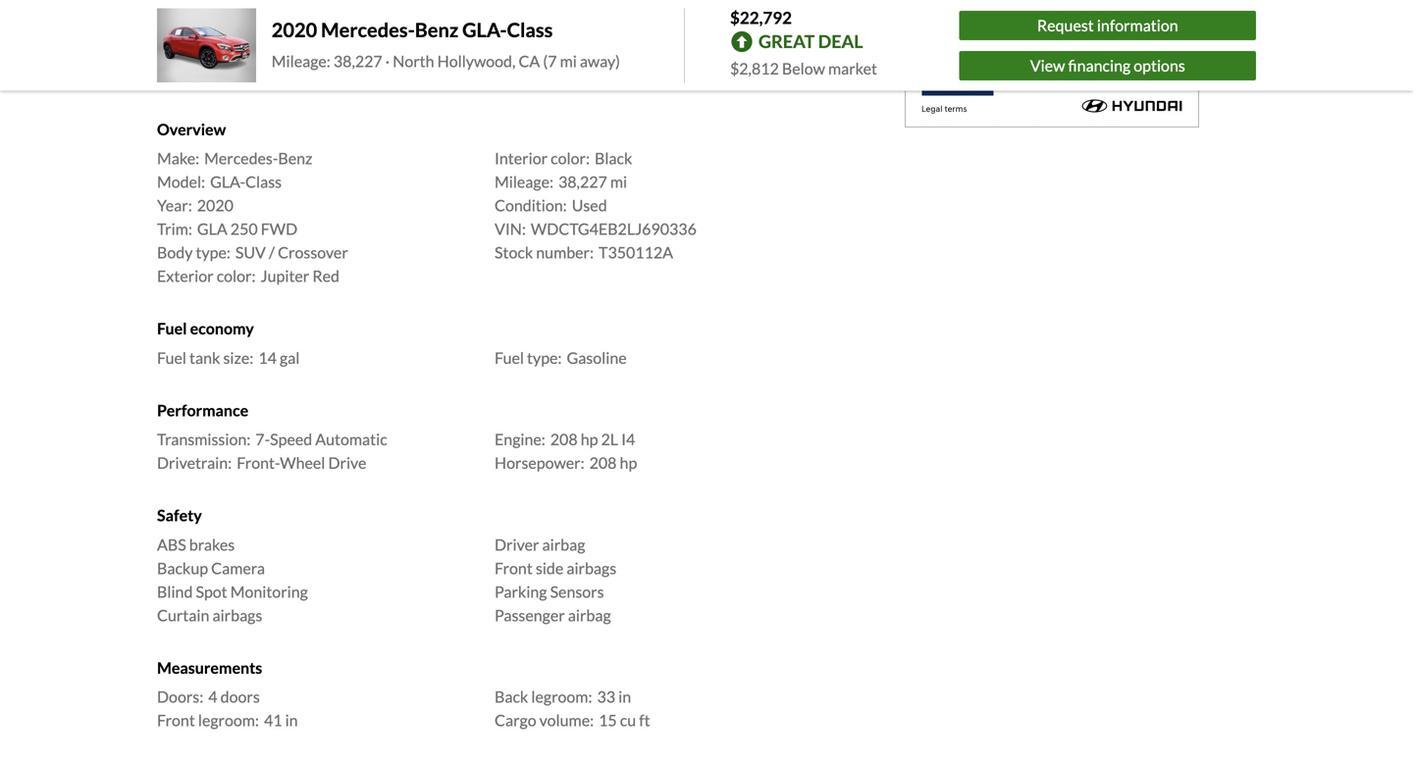 Task type: locate. For each thing, give the bounding box(es) containing it.
legroom: inside back legroom: 33 in cargo volume: 15 cu ft
[[532, 688, 593, 707]]

0 vertical spatial hp
[[581, 430, 598, 449]]

0 vertical spatial view financing options
[[409, 17, 565, 36]]

options up ca at the left of the page
[[513, 17, 565, 36]]

gla- right model:
[[210, 173, 246, 192]]

2020 mercedes-benz gla-class mileage: 38,227 · north hollywood, ca (7 mi away)
[[272, 18, 621, 71]]

view down request
[[1031, 56, 1066, 75]]

1 horizontal spatial mercedes-
[[321, 18, 415, 42]]

38,227 inside 2020 mercedes-benz gla-class mileage: 38,227 · north hollywood, ca (7 mi away)
[[334, 51, 383, 71]]

1 horizontal spatial view
[[1031, 56, 1066, 75]]

legroom: down the doors
[[198, 711, 259, 731]]

0 vertical spatial in
[[619, 688, 631, 707]]

benz for class
[[415, 18, 459, 42]]

body
[[157, 243, 193, 262]]

year:
[[157, 196, 192, 215]]

view financing options down request information button
[[1031, 56, 1186, 75]]

1 vertical spatial front
[[157, 711, 195, 731]]

drive
[[328, 454, 367, 473]]

class
[[507, 18, 553, 42], [246, 173, 282, 192]]

hp down i4
[[620, 454, 638, 473]]

color: left the black
[[551, 149, 590, 168]]

class up ca at the left of the page
[[507, 18, 553, 42]]

0 horizontal spatial airbags
[[213, 606, 262, 625]]

jupiter
[[261, 267, 310, 286]]

1 horizontal spatial class
[[507, 18, 553, 42]]

1 vertical spatial class
[[246, 173, 282, 192]]

0 horizontal spatial mi
[[560, 51, 577, 71]]

mercedes- for 2020
[[321, 18, 415, 42]]

benz inside 2020 mercedes-benz gla-class mileage: 38,227 · north hollywood, ca (7 mi away)
[[415, 18, 459, 42]]

1 horizontal spatial view financing options
[[1031, 56, 1186, 75]]

airbag down sensors
[[568, 606, 611, 625]]

$22,792
[[731, 7, 792, 27]]

gasoline
[[567, 348, 627, 368]]

model:
[[157, 173, 205, 192]]

0 horizontal spatial options
[[513, 17, 565, 36]]

1 vertical spatial options
[[1134, 56, 1186, 75]]

options for the topmost view financing options button
[[513, 17, 565, 36]]

1 vertical spatial mercedes-
[[204, 149, 278, 168]]

0 vertical spatial type:
[[196, 243, 231, 262]]

exterior
[[157, 267, 214, 286]]

0 vertical spatial view
[[409, 17, 444, 36]]

1 vertical spatial in
[[285, 711, 298, 731]]

airbags
[[567, 559, 617, 578], [213, 606, 262, 625]]

in inside back legroom: 33 in cargo volume: 15 cu ft
[[619, 688, 631, 707]]

legroom: up volume:
[[532, 688, 593, 707]]

benz inside make: mercedes-benz model: gla-class year: 2020 trim: gla 250 fwd body type: suv / crossover exterior color: jupiter red
[[278, 149, 313, 168]]

0 vertical spatial gla-
[[463, 18, 507, 42]]

1 vertical spatial view
[[1031, 56, 1066, 75]]

gla- inside make: mercedes-benz model: gla-class year: 2020 trim: gla 250 fwd body type: suv / crossover exterior color: jupiter red
[[210, 173, 246, 192]]

fuel left economy on the left top of the page
[[157, 319, 187, 338]]

fuel left tank at the left top
[[157, 348, 187, 368]]

0 horizontal spatial mileage:
[[272, 51, 331, 71]]

1 vertical spatial view financing options
[[1031, 56, 1186, 75]]

front down 'doors:'
[[157, 711, 195, 731]]

0 vertical spatial benz
[[415, 18, 459, 42]]

options down information
[[1134, 56, 1186, 75]]

0 horizontal spatial mercedes-
[[204, 149, 278, 168]]

type: left gasoline
[[527, 348, 562, 368]]

fuel for fuel economy
[[157, 319, 187, 338]]

airbags up sensors
[[567, 559, 617, 578]]

financing down request information button
[[1069, 56, 1131, 75]]

mercedes- inside 2020 mercedes-benz gla-class mileage: 38,227 · north hollywood, ca (7 mi away)
[[321, 18, 415, 42]]

front inside the driver airbag front side airbags parking sensors passenger airbag
[[495, 559, 533, 578]]

1 horizontal spatial airbags
[[567, 559, 617, 578]]

1 horizontal spatial mileage:
[[495, 173, 554, 192]]

0 horizontal spatial legroom:
[[198, 711, 259, 731]]

1 horizontal spatial financing
[[1069, 56, 1131, 75]]

monitoring
[[230, 583, 308, 602]]

0 horizontal spatial gla-
[[210, 173, 246, 192]]

mercedes-
[[321, 18, 415, 42], [204, 149, 278, 168]]

1 vertical spatial 208
[[590, 454, 617, 473]]

0 vertical spatial legroom:
[[532, 688, 593, 707]]

financing
[[447, 17, 510, 36], [1069, 56, 1131, 75]]

0 horizontal spatial hp
[[581, 430, 598, 449]]

view financing options up the hollywood, at the top left of page
[[409, 17, 565, 36]]

great
[[759, 31, 815, 52]]

0 vertical spatial mileage:
[[272, 51, 331, 71]]

safety
[[157, 506, 202, 525]]

0 horizontal spatial front
[[157, 711, 195, 731]]

airbag
[[542, 535, 586, 555], [568, 606, 611, 625]]

view financing options
[[409, 17, 565, 36], [1031, 56, 1186, 75]]

38,227 left ·
[[334, 51, 383, 71]]

airbags inside abs brakes backup camera blind spot monitoring curtain airbags
[[213, 606, 262, 625]]

1 horizontal spatial front
[[495, 559, 533, 578]]

1 horizontal spatial 38,227
[[559, 173, 608, 192]]

2020
[[272, 18, 317, 42], [197, 196, 234, 215]]

color:
[[551, 149, 590, 168], [217, 267, 256, 286]]

class up fwd
[[246, 173, 282, 192]]

7-
[[256, 430, 270, 449]]

in right '33'
[[619, 688, 631, 707]]

0 vertical spatial mi
[[560, 51, 577, 71]]

1 vertical spatial type:
[[527, 348, 562, 368]]

0 horizontal spatial view financing options
[[409, 17, 565, 36]]

make:
[[157, 149, 199, 168]]

2020 inside make: mercedes-benz model: gla-class year: 2020 trim: gla 250 fwd body type: suv / crossover exterior color: jupiter red
[[197, 196, 234, 215]]

1 horizontal spatial hp
[[620, 454, 638, 473]]

hollywood,
[[438, 51, 516, 71]]

0 vertical spatial airbags
[[567, 559, 617, 578]]

fuel type: gasoline
[[495, 348, 627, 368]]

abs brakes backup camera blind spot monitoring curtain airbags
[[157, 535, 308, 625]]

1 vertical spatial financing
[[1069, 56, 1131, 75]]

1 vertical spatial mileage:
[[495, 173, 554, 192]]

options for the right view financing options button
[[1134, 56, 1186, 75]]

engine: 208 hp 2l i4 horsepower: 208 hp
[[495, 430, 638, 473]]

gla-
[[463, 18, 507, 42], [210, 173, 246, 192]]

1 vertical spatial gla-
[[210, 173, 246, 192]]

doors
[[221, 688, 260, 707]]

doors: 4 doors front legroom: 41 in
[[157, 688, 298, 731]]

interior color: black mileage: 38,227 mi condition: used vin: wdctg4eb2lj690336 stock number: t350112a
[[495, 149, 697, 262]]

0 vertical spatial mercedes-
[[321, 18, 415, 42]]

0 horizontal spatial view financing options button
[[389, 5, 585, 49]]

market
[[829, 59, 878, 78]]

1 horizontal spatial legroom:
[[532, 688, 593, 707]]

view financing options for the topmost view financing options button
[[409, 17, 565, 36]]

benz for gla-
[[278, 149, 313, 168]]

deal
[[819, 31, 864, 52]]

type:
[[196, 243, 231, 262], [527, 348, 562, 368]]

0 vertical spatial options
[[513, 17, 565, 36]]

0 horizontal spatial class
[[246, 173, 282, 192]]

ft
[[639, 711, 651, 731]]

2l
[[601, 430, 619, 449]]

color: inside interior color: black mileage: 38,227 mi condition: used vin: wdctg4eb2lj690336 stock number: t350112a
[[551, 149, 590, 168]]

in right 41
[[285, 711, 298, 731]]

fuel
[[157, 319, 187, 338], [157, 348, 187, 368], [495, 348, 524, 368]]

drivetrain:
[[157, 454, 232, 473]]

airbag up side
[[542, 535, 586, 555]]

mileage:
[[272, 51, 331, 71], [495, 173, 554, 192]]

0 vertical spatial 38,227
[[334, 51, 383, 71]]

0 vertical spatial financing
[[447, 17, 510, 36]]

1 horizontal spatial in
[[619, 688, 631, 707]]

performance
[[157, 401, 249, 420]]

type: down gla
[[196, 243, 231, 262]]

gla- up the hollywood, at the top left of page
[[463, 18, 507, 42]]

0 horizontal spatial 38,227
[[334, 51, 383, 71]]

mi right (7
[[560, 51, 577, 71]]

1 vertical spatial legroom:
[[198, 711, 259, 731]]

208 down 2l
[[590, 454, 617, 473]]

fuel up engine:
[[495, 348, 524, 368]]

41
[[264, 711, 282, 731]]

2020 mercedes-benz gla-class image
[[157, 8, 256, 83]]

front
[[495, 559, 533, 578], [157, 711, 195, 731]]

back legroom: 33 in cargo volume: 15 cu ft
[[495, 688, 651, 731]]

in
[[619, 688, 631, 707], [285, 711, 298, 731]]

2020 right 2020 mercedes-benz gla-class image
[[272, 18, 317, 42]]

mercedes- down "overview"
[[204, 149, 278, 168]]

mileage: left ·
[[272, 51, 331, 71]]

1 vertical spatial 2020
[[197, 196, 234, 215]]

1 horizontal spatial benz
[[415, 18, 459, 42]]

2020 up gla
[[197, 196, 234, 215]]

color: down the suv
[[217, 267, 256, 286]]

advertisement region
[[905, 0, 1200, 128]]

front down driver
[[495, 559, 533, 578]]

front inside 'doors: 4 doors front legroom: 41 in'
[[157, 711, 195, 731]]

mi down the black
[[611, 173, 628, 192]]

1 vertical spatial airbags
[[213, 606, 262, 625]]

request
[[1038, 16, 1095, 35]]

number:
[[536, 243, 594, 262]]

4
[[208, 688, 218, 707]]

1 horizontal spatial color:
[[551, 149, 590, 168]]

0 vertical spatial front
[[495, 559, 533, 578]]

spot
[[196, 583, 227, 602]]

benz up north
[[415, 18, 459, 42]]

0 horizontal spatial in
[[285, 711, 298, 731]]

0 horizontal spatial color:
[[217, 267, 256, 286]]

1 vertical spatial 38,227
[[559, 173, 608, 192]]

airbags down spot
[[213, 606, 262, 625]]

view financing options button down request information button
[[960, 51, 1257, 80]]

0 horizontal spatial view
[[409, 17, 444, 36]]

engine:
[[495, 430, 546, 449]]

view financing options button up the hollywood, at the top left of page
[[389, 5, 585, 49]]

mileage: down interior
[[495, 173, 554, 192]]

mercedes- inside make: mercedes-benz model: gla-class year: 2020 trim: gla 250 fwd body type: suv / crossover exterior color: jupiter red
[[204, 149, 278, 168]]

benz
[[415, 18, 459, 42], [278, 149, 313, 168]]

1 vertical spatial view financing options button
[[960, 51, 1257, 80]]

1 vertical spatial color:
[[217, 267, 256, 286]]

information
[[1098, 16, 1179, 35]]

options
[[513, 17, 565, 36], [1134, 56, 1186, 75]]

208 up the horsepower:
[[551, 430, 578, 449]]

250
[[231, 220, 258, 239]]

1 horizontal spatial mi
[[611, 173, 628, 192]]

1 horizontal spatial gla-
[[463, 18, 507, 42]]

0 vertical spatial view financing options button
[[389, 5, 585, 49]]

1 vertical spatial benz
[[278, 149, 313, 168]]

1 horizontal spatial type:
[[527, 348, 562, 368]]

1 horizontal spatial options
[[1134, 56, 1186, 75]]

side
[[536, 559, 564, 578]]

0 horizontal spatial benz
[[278, 149, 313, 168]]

front-
[[237, 454, 280, 473]]

1 horizontal spatial 2020
[[272, 18, 317, 42]]

benz up fwd
[[278, 149, 313, 168]]

38,227 up used
[[559, 173, 608, 192]]

0 horizontal spatial 2020
[[197, 196, 234, 215]]

driver airbag front side airbags parking sensors passenger airbag
[[495, 535, 617, 625]]

view
[[409, 17, 444, 36], [1031, 56, 1066, 75]]

0 horizontal spatial 208
[[551, 430, 578, 449]]

1 vertical spatial mi
[[611, 173, 628, 192]]

tank
[[190, 348, 220, 368]]

mi
[[560, 51, 577, 71], [611, 173, 628, 192]]

208
[[551, 430, 578, 449], [590, 454, 617, 473]]

financing up the hollywood, at the top left of page
[[447, 17, 510, 36]]

0 vertical spatial color:
[[551, 149, 590, 168]]

0 vertical spatial class
[[507, 18, 553, 42]]

t350112a
[[599, 243, 674, 262]]

hp left 2l
[[581, 430, 598, 449]]

legroom:
[[532, 688, 593, 707], [198, 711, 259, 731]]

view up north
[[409, 17, 444, 36]]

0 vertical spatial 2020
[[272, 18, 317, 42]]

mercedes- up ·
[[321, 18, 415, 42]]

1 vertical spatial airbag
[[568, 606, 611, 625]]

0 horizontal spatial type:
[[196, 243, 231, 262]]



Task type: describe. For each thing, give the bounding box(es) containing it.
mileage: inside interior color: black mileage: 38,227 mi condition: used vin: wdctg4eb2lj690336 stock number: t350112a
[[495, 173, 554, 192]]

fwd
[[261, 220, 298, 239]]

size:
[[223, 348, 254, 368]]

interior
[[495, 149, 548, 168]]

measurements
[[157, 659, 262, 678]]

vin:
[[495, 220, 526, 239]]

0 vertical spatial 208
[[551, 430, 578, 449]]

1 horizontal spatial 208
[[590, 454, 617, 473]]

stock
[[495, 243, 533, 262]]

·
[[386, 51, 390, 71]]

mercedes- for make:
[[204, 149, 278, 168]]

fuel for fuel type: gasoline
[[495, 348, 524, 368]]

2020 inside 2020 mercedes-benz gla-class mileage: 38,227 · north hollywood, ca (7 mi away)
[[272, 18, 317, 42]]

(7
[[543, 51, 557, 71]]

speed
[[270, 430, 312, 449]]

14
[[259, 348, 277, 368]]

gal
[[280, 348, 300, 368]]

transmission:
[[157, 430, 251, 449]]

i4
[[622, 430, 636, 449]]

airbags inside the driver airbag front side airbags parking sensors passenger airbag
[[567, 559, 617, 578]]

backup
[[157, 559, 208, 578]]

passenger
[[495, 606, 565, 625]]

brakes
[[189, 535, 235, 555]]

cargo
[[495, 711, 537, 731]]

legroom: inside 'doors: 4 doors front legroom: 41 in'
[[198, 711, 259, 731]]

blind
[[157, 583, 193, 602]]

class inside make: mercedes-benz model: gla-class year: 2020 trim: gla 250 fwd body type: suv / crossover exterior color: jupiter red
[[246, 173, 282, 192]]

ca
[[519, 51, 540, 71]]

economy
[[190, 319, 254, 338]]

doors:
[[157, 688, 204, 707]]

suv
[[236, 243, 266, 262]]

fuel for fuel tank size: 14 gal
[[157, 348, 187, 368]]

crossover
[[278, 243, 348, 262]]

cu
[[620, 711, 636, 731]]

transmission: 7-speed automatic drivetrain: front-wheel drive
[[157, 430, 388, 473]]

red
[[313, 267, 340, 286]]

mi inside interior color: black mileage: 38,227 mi condition: used vin: wdctg4eb2lj690336 stock number: t350112a
[[611, 173, 628, 192]]

color: inside make: mercedes-benz model: gla-class year: 2020 trim: gla 250 fwd body type: suv / crossover exterior color: jupiter red
[[217, 267, 256, 286]]

request information
[[1038, 16, 1179, 35]]

1 horizontal spatial view financing options button
[[960, 51, 1257, 80]]

wheel
[[280, 454, 325, 473]]

in inside 'doors: 4 doors front legroom: 41 in'
[[285, 711, 298, 731]]

camera
[[211, 559, 265, 578]]

mileage: inside 2020 mercedes-benz gla-class mileage: 38,227 · north hollywood, ca (7 mi away)
[[272, 51, 331, 71]]

1 vertical spatial hp
[[620, 454, 638, 473]]

wdctg4eb2lj690336
[[531, 220, 697, 239]]

/
[[269, 243, 275, 262]]

great deal
[[759, 31, 864, 52]]

view for the right view financing options button
[[1031, 56, 1066, 75]]

automatic
[[315, 430, 388, 449]]

request information button
[[960, 11, 1257, 40]]

below
[[782, 59, 826, 78]]

overview
[[157, 120, 226, 139]]

gla- inside 2020 mercedes-benz gla-class mileage: 38,227 · north hollywood, ca (7 mi away)
[[463, 18, 507, 42]]

gla
[[197, 220, 228, 239]]

$2,812 below market
[[731, 59, 878, 78]]

make: mercedes-benz model: gla-class year: 2020 trim: gla 250 fwd body type: suv / crossover exterior color: jupiter red
[[157, 149, 348, 286]]

horsepower:
[[495, 454, 585, 473]]

condition:
[[495, 196, 567, 215]]

type: inside make: mercedes-benz model: gla-class year: 2020 trim: gla 250 fwd body type: suv / crossover exterior color: jupiter red
[[196, 243, 231, 262]]

33
[[597, 688, 616, 707]]

abs
[[157, 535, 186, 555]]

trim:
[[157, 220, 192, 239]]

used
[[572, 196, 607, 215]]

15
[[599, 711, 617, 731]]

black
[[595, 149, 633, 168]]

mi inside 2020 mercedes-benz gla-class mileage: 38,227 · north hollywood, ca (7 mi away)
[[560, 51, 577, 71]]

38,227 inside interior color: black mileage: 38,227 mi condition: used vin: wdctg4eb2lj690336 stock number: t350112a
[[559, 173, 608, 192]]

driver
[[495, 535, 539, 555]]

class inside 2020 mercedes-benz gla-class mileage: 38,227 · north hollywood, ca (7 mi away)
[[507, 18, 553, 42]]

0 horizontal spatial financing
[[447, 17, 510, 36]]

fuel economy
[[157, 319, 254, 338]]

north
[[393, 51, 435, 71]]

0 vertical spatial airbag
[[542, 535, 586, 555]]

back
[[495, 688, 529, 707]]

view for the topmost view financing options button
[[409, 17, 444, 36]]

curtain
[[157, 606, 210, 625]]

fuel tank size: 14 gal
[[157, 348, 300, 368]]

volume:
[[540, 711, 594, 731]]

$2,812
[[731, 59, 779, 78]]

sensors
[[550, 583, 604, 602]]

parking
[[495, 583, 547, 602]]

view financing options for the right view financing options button
[[1031, 56, 1186, 75]]

away)
[[580, 51, 621, 71]]



Task type: vqa. For each thing, say whether or not it's contained in the screenshot.


